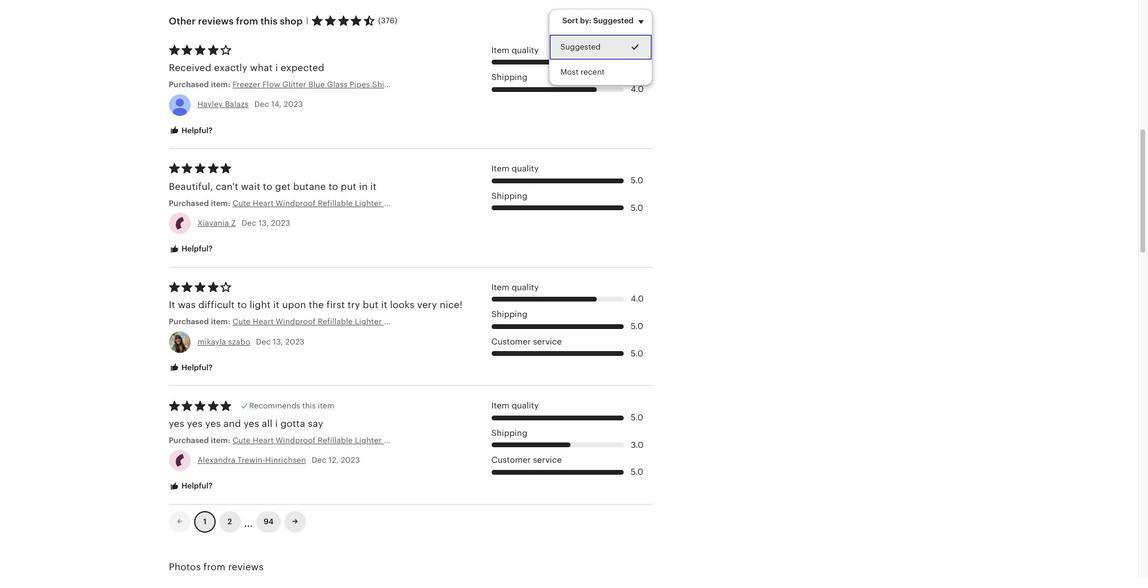 Task type: vqa. For each thing, say whether or not it's contained in the screenshot.
5th 5.0 from the top of the page
yes



Task type: describe. For each thing, give the bounding box(es) containing it.
suggested button
[[550, 34, 652, 60]]

helpful? button for received
[[160, 120, 222, 142]]

shop
[[280, 15, 303, 27]]

2 horizontal spatial to
[[329, 181, 338, 192]]

purchased for yes
[[169, 436, 209, 445]]

2023 right 12,
[[341, 456, 360, 465]]

and
[[223, 418, 241, 429]]

by:
[[580, 16, 591, 25]]

most
[[561, 67, 579, 76]]

most recent
[[561, 67, 605, 76]]

13, for light
[[273, 337, 283, 346]]

purchased for it
[[169, 317, 209, 326]]

photos
[[169, 561, 201, 573]]

hayley
[[197, 100, 223, 109]]

mikayla szabo dec 13, 2023
[[197, 337, 305, 346]]

purchased item: for yes
[[169, 436, 233, 445]]

3.0
[[631, 440, 643, 450]]

quality for it was difficult to light it upon the first try but it looks very nice!
[[512, 282, 539, 292]]

xiavania z link
[[197, 219, 236, 228]]

item: for exactly
[[211, 80, 230, 89]]

gotta
[[280, 418, 305, 429]]

4.0 for it was difficult to light it upon the first try but it looks very nice!
[[631, 294, 644, 304]]

but
[[363, 299, 379, 311]]

it was difficult to light it upon the first try but it looks very nice!
[[169, 299, 463, 311]]

2 yes from the left
[[187, 418, 203, 429]]

to for butane
[[263, 181, 273, 192]]

2023 for get
[[271, 219, 290, 228]]

2 link
[[219, 511, 240, 533]]

z
[[231, 219, 236, 228]]

suggested inside dropdown button
[[593, 16, 634, 25]]

purchased item: for exactly
[[169, 80, 233, 89]]

5 5.0 from the top
[[631, 413, 643, 422]]

1 vertical spatial reviews
[[228, 561, 264, 573]]

what
[[250, 62, 273, 74]]

sort
[[562, 16, 578, 25]]

nice!
[[440, 299, 463, 311]]

item quality for yes yes yes and yes all i gotta say
[[491, 401, 539, 411]]

…
[[244, 512, 253, 530]]

helpful? for can't
[[180, 244, 213, 253]]

menu containing suggested
[[549, 9, 653, 85]]

other
[[169, 15, 196, 27]]

balazs
[[225, 100, 249, 109]]

sort by: suggested button
[[553, 9, 657, 34]]

shipping for it was difficult to light it upon the first try but it looks very nice!
[[491, 310, 527, 319]]

item: for yes
[[211, 436, 230, 445]]

shipping for yes yes yes and yes all i gotta say
[[491, 428, 527, 438]]

|
[[306, 16, 308, 25]]

(376)
[[378, 16, 397, 25]]

2 5.0 from the top
[[631, 203, 643, 212]]

looks
[[390, 299, 414, 311]]

2023 for expected
[[284, 100, 303, 109]]

94
[[264, 517, 274, 526]]

very
[[417, 299, 437, 311]]

4 yes from the left
[[244, 418, 259, 429]]

2 i from the top
[[275, 418, 278, 429]]

beautiful,
[[169, 181, 213, 192]]

beautiful, can't wait to get butane to put in it
[[169, 181, 377, 192]]

2 4.0 from the top
[[631, 84, 644, 94]]

3 5.0 from the top
[[631, 321, 643, 331]]

1
[[203, 517, 206, 526]]

customer for yes yes yes and yes all i gotta say
[[491, 455, 531, 465]]

most recent button
[[550, 60, 652, 85]]

photos from reviews
[[169, 561, 264, 573]]

item quality for beautiful, can't wait to get butane to put in it
[[491, 164, 539, 173]]

item for beautiful, can't wait to get butane to put in it
[[491, 164, 509, 173]]

shipping for beautiful, can't wait to get butane to put in it
[[491, 191, 527, 201]]

1 horizontal spatial this
[[302, 402, 316, 411]]

first
[[327, 299, 345, 311]]

customer service for yes yes yes and yes all i gotta say
[[491, 455, 562, 465]]

szabo
[[228, 337, 250, 346]]

2
[[227, 517, 232, 526]]

4.0 for received exactly what i expected
[[631, 57, 644, 67]]

quality for beautiful, can't wait to get butane to put in it
[[512, 164, 539, 173]]

sort by: suggested
[[562, 16, 634, 25]]

6 5.0 from the top
[[631, 467, 643, 477]]

1 5.0 from the top
[[631, 176, 643, 185]]

item for it was difficult to light it upon the first try but it looks very nice!
[[491, 282, 509, 292]]

suggested inside button
[[561, 42, 601, 51]]

exactly
[[214, 62, 247, 74]]

item for received exactly what i expected
[[491, 45, 509, 55]]

difficult
[[198, 299, 235, 311]]



Task type: locate. For each thing, give the bounding box(es) containing it.
2 purchased from the top
[[169, 199, 209, 208]]

customer service for it was difficult to light it upon the first try but it looks very nice!
[[491, 337, 562, 346]]

xiavania z dec 13, 2023
[[197, 219, 290, 228]]

1 vertical spatial 4.0
[[631, 84, 644, 94]]

2 shipping from the top
[[491, 191, 527, 201]]

helpful? down alexandra
[[180, 482, 213, 491]]

0 vertical spatial suggested
[[593, 16, 634, 25]]

other reviews from this shop |
[[169, 15, 308, 27]]

purchased for beautiful,
[[169, 199, 209, 208]]

1 vertical spatial 13,
[[273, 337, 283, 346]]

dec for difficult
[[256, 337, 271, 346]]

to
[[263, 181, 273, 192], [329, 181, 338, 192], [237, 299, 247, 311]]

item: for can't
[[211, 199, 230, 208]]

1 shipping from the top
[[491, 72, 527, 82]]

dec
[[254, 100, 269, 109], [242, 219, 256, 228], [256, 337, 271, 346], [312, 456, 326, 465]]

3 purchased from the top
[[169, 317, 209, 326]]

94 link
[[256, 511, 281, 533]]

menu
[[549, 9, 653, 85]]

item:
[[211, 80, 230, 89], [211, 199, 230, 208], [211, 317, 230, 326], [211, 436, 230, 445]]

quality for received exactly what i expected
[[512, 45, 539, 55]]

quality for yes yes yes and yes all i gotta say
[[512, 401, 539, 411]]

1 horizontal spatial 13,
[[273, 337, 283, 346]]

1 quality from the top
[[512, 45, 539, 55]]

suggested up most recent
[[561, 42, 601, 51]]

1 purchased from the top
[[169, 80, 209, 89]]

2 helpful? button from the top
[[160, 238, 222, 260]]

1 vertical spatial customer
[[491, 455, 531, 465]]

helpful? for exactly
[[180, 126, 213, 135]]

1 helpful? from the top
[[180, 126, 213, 135]]

1 item from the top
[[491, 45, 509, 55]]

0 horizontal spatial from
[[203, 561, 226, 573]]

alexandra trewin-hinrichsen dec 12, 2023
[[197, 456, 360, 465]]

3 helpful? from the top
[[180, 363, 213, 372]]

3 purchased item: from the top
[[169, 317, 233, 326]]

to left get
[[263, 181, 273, 192]]

item: up alexandra
[[211, 436, 230, 445]]

3 helpful? button from the top
[[160, 357, 222, 379]]

service for it was difficult to light it upon the first try but it looks very nice!
[[533, 337, 562, 346]]

put
[[341, 181, 356, 192]]

1 vertical spatial suggested
[[561, 42, 601, 51]]

purchased up alexandra
[[169, 436, 209, 445]]

4 purchased item: from the top
[[169, 436, 233, 445]]

2023 for light
[[285, 337, 305, 346]]

purchased item: for can't
[[169, 199, 233, 208]]

from right photos
[[203, 561, 226, 573]]

12,
[[329, 456, 339, 465]]

4 shipping from the top
[[491, 428, 527, 438]]

hayley balazs link
[[197, 100, 249, 109]]

13, for get
[[259, 219, 269, 228]]

0 vertical spatial this
[[260, 15, 277, 27]]

it
[[169, 299, 175, 311]]

1 4.0 from the top
[[631, 57, 644, 67]]

1 horizontal spatial it
[[370, 181, 377, 192]]

reviews down …
[[228, 561, 264, 573]]

3 item from the top
[[491, 282, 509, 292]]

helpful? button down the xiavania
[[160, 238, 222, 260]]

4 helpful? from the top
[[180, 482, 213, 491]]

0 vertical spatial customer service
[[491, 337, 562, 346]]

purchased item:
[[169, 80, 233, 89], [169, 199, 233, 208], [169, 317, 233, 326], [169, 436, 233, 445]]

0 horizontal spatial to
[[237, 299, 247, 311]]

0 horizontal spatial this
[[260, 15, 277, 27]]

alexandra trewin-hinrichsen link
[[197, 456, 306, 465]]

1 vertical spatial i
[[275, 418, 278, 429]]

3 shipping from the top
[[491, 310, 527, 319]]

purchased item: up alexandra
[[169, 436, 233, 445]]

14,
[[271, 100, 282, 109]]

alexandra
[[197, 456, 235, 465]]

2 item from the top
[[491, 164, 509, 173]]

helpful? button down hayley at the top
[[160, 120, 222, 142]]

xiavania
[[197, 219, 229, 228]]

0 vertical spatial from
[[236, 15, 258, 27]]

it right in
[[370, 181, 377, 192]]

0 horizontal spatial 13,
[[259, 219, 269, 228]]

item
[[318, 402, 334, 411]]

2023
[[284, 100, 303, 109], [271, 219, 290, 228], [285, 337, 305, 346], [341, 456, 360, 465]]

purchased item: down was
[[169, 317, 233, 326]]

2 purchased item: from the top
[[169, 199, 233, 208]]

service
[[533, 337, 562, 346], [533, 455, 562, 465]]

dec left 14,
[[254, 100, 269, 109]]

get
[[275, 181, 291, 192]]

say
[[308, 418, 323, 429]]

was
[[178, 299, 196, 311]]

1 service from the top
[[533, 337, 562, 346]]

4 helpful? button from the top
[[160, 476, 222, 498]]

1 item: from the top
[[211, 80, 230, 89]]

received
[[169, 62, 211, 74]]

from
[[236, 15, 258, 27], [203, 561, 226, 573]]

1 horizontal spatial from
[[236, 15, 258, 27]]

1 vertical spatial this
[[302, 402, 316, 411]]

helpful? for yes
[[180, 482, 213, 491]]

all
[[262, 418, 273, 429]]

shipping
[[491, 72, 527, 82], [491, 191, 527, 201], [491, 310, 527, 319], [491, 428, 527, 438]]

1 vertical spatial from
[[203, 561, 226, 573]]

4 5.0 from the top
[[631, 349, 643, 358]]

4 item: from the top
[[211, 436, 230, 445]]

item for yes yes yes and yes all i gotta say
[[491, 401, 509, 411]]

item: for was
[[211, 317, 230, 326]]

it right but
[[381, 299, 387, 311]]

dec for what
[[254, 100, 269, 109]]

1 customer from the top
[[491, 337, 531, 346]]

helpful? button for it
[[160, 357, 222, 379]]

dec right 'z'
[[242, 219, 256, 228]]

purchased item: down the beautiful, at the left top of page
[[169, 199, 233, 208]]

purchased down received
[[169, 80, 209, 89]]

1 vertical spatial service
[[533, 455, 562, 465]]

4 purchased from the top
[[169, 436, 209, 445]]

try
[[347, 299, 360, 311]]

recent
[[581, 67, 605, 76]]

4 quality from the top
[[512, 401, 539, 411]]

upon
[[282, 299, 306, 311]]

4.0
[[631, 57, 644, 67], [631, 84, 644, 94], [631, 294, 644, 304]]

recommends this item
[[249, 402, 334, 411]]

4 item from the top
[[491, 401, 509, 411]]

wait
[[241, 181, 260, 192]]

purchased down was
[[169, 317, 209, 326]]

item quality
[[491, 45, 539, 55], [491, 164, 539, 173], [491, 282, 539, 292], [491, 401, 539, 411]]

2023 down get
[[271, 219, 290, 228]]

2 item quality from the top
[[491, 164, 539, 173]]

1 customer service from the top
[[491, 337, 562, 346]]

2 service from the top
[[533, 455, 562, 465]]

3 quality from the top
[[512, 282, 539, 292]]

purchased item: down received
[[169, 80, 233, 89]]

5.0
[[631, 176, 643, 185], [631, 203, 643, 212], [631, 321, 643, 331], [631, 349, 643, 358], [631, 413, 643, 422], [631, 467, 643, 477]]

13,
[[259, 219, 269, 228], [273, 337, 283, 346]]

it right light
[[273, 299, 279, 311]]

helpful? button for beautiful,
[[160, 238, 222, 260]]

dec right szabo
[[256, 337, 271, 346]]

reviews
[[198, 15, 234, 27], [228, 561, 264, 573]]

it
[[370, 181, 377, 192], [273, 299, 279, 311], [381, 299, 387, 311]]

quality
[[512, 45, 539, 55], [512, 164, 539, 173], [512, 282, 539, 292], [512, 401, 539, 411]]

shipping for received exactly what i expected
[[491, 72, 527, 82]]

item quality for it was difficult to light it upon the first try but it looks very nice!
[[491, 282, 539, 292]]

hayley balazs dec 14, 2023
[[197, 100, 303, 109]]

item: down difficult in the left bottom of the page
[[211, 317, 230, 326]]

helpful? down mikayla
[[180, 363, 213, 372]]

2 customer from the top
[[491, 455, 531, 465]]

1 horizontal spatial to
[[263, 181, 273, 192]]

reviews right other
[[198, 15, 234, 27]]

this
[[260, 15, 277, 27], [302, 402, 316, 411]]

i
[[275, 62, 278, 74], [275, 418, 278, 429]]

0 horizontal spatial it
[[273, 299, 279, 311]]

13, right 'z'
[[259, 219, 269, 228]]

1 link
[[194, 511, 215, 533]]

dec for wait
[[242, 219, 256, 228]]

2 vertical spatial 4.0
[[631, 294, 644, 304]]

mikayla
[[197, 337, 226, 346]]

yes
[[169, 418, 184, 429], [187, 418, 203, 429], [205, 418, 221, 429], [244, 418, 259, 429]]

to left put
[[329, 181, 338, 192]]

helpful? button down mikayla
[[160, 357, 222, 379]]

1 yes from the left
[[169, 418, 184, 429]]

2023 right 14,
[[284, 100, 303, 109]]

2 helpful? from the top
[[180, 244, 213, 253]]

expected
[[281, 62, 324, 74]]

helpful? button
[[160, 120, 222, 142], [160, 238, 222, 260], [160, 357, 222, 379], [160, 476, 222, 498]]

4 item quality from the top
[[491, 401, 539, 411]]

helpful? button for yes
[[160, 476, 222, 498]]

item: down the can't
[[211, 199, 230, 208]]

to for it
[[237, 299, 247, 311]]

service for yes yes yes and yes all i gotta say
[[533, 455, 562, 465]]

trewin-
[[237, 456, 265, 465]]

suggested
[[593, 16, 634, 25], [561, 42, 601, 51]]

0 vertical spatial service
[[533, 337, 562, 346]]

helpful?
[[180, 126, 213, 135], [180, 244, 213, 253], [180, 363, 213, 372], [180, 482, 213, 491]]

1 purchased item: from the top
[[169, 80, 233, 89]]

item: down 'exactly'
[[211, 80, 230, 89]]

helpful? button down alexandra
[[160, 476, 222, 498]]

from left the shop
[[236, 15, 258, 27]]

i right the all
[[275, 418, 278, 429]]

light
[[250, 299, 271, 311]]

yes yes yes and yes all i gotta say
[[169, 418, 323, 429]]

the
[[309, 299, 324, 311]]

recommends
[[249, 402, 300, 411]]

mikayla szabo link
[[197, 337, 250, 346]]

3 item quality from the top
[[491, 282, 539, 292]]

2 horizontal spatial it
[[381, 299, 387, 311]]

purchased item: for was
[[169, 317, 233, 326]]

0 vertical spatial customer
[[491, 337, 531, 346]]

helpful? down hayley at the top
[[180, 126, 213, 135]]

dec left 12,
[[312, 456, 326, 465]]

this left the item at bottom left
[[302, 402, 316, 411]]

item quality for received exactly what i expected
[[491, 45, 539, 55]]

purchased down the beautiful, at the left top of page
[[169, 199, 209, 208]]

received exactly what i expected
[[169, 62, 324, 74]]

purchased for received
[[169, 80, 209, 89]]

2 quality from the top
[[512, 164, 539, 173]]

1 item quality from the top
[[491, 45, 539, 55]]

2 item: from the top
[[211, 199, 230, 208]]

butane
[[293, 181, 326, 192]]

in
[[359, 181, 368, 192]]

helpful? for was
[[180, 363, 213, 372]]

0 vertical spatial 13,
[[259, 219, 269, 228]]

customer for it was difficult to light it upon the first try but it looks very nice!
[[491, 337, 531, 346]]

2023 down the upon
[[285, 337, 305, 346]]

3 4.0 from the top
[[631, 294, 644, 304]]

1 vertical spatial customer service
[[491, 455, 562, 465]]

helpful? down the xiavania
[[180, 244, 213, 253]]

1 i from the top
[[275, 62, 278, 74]]

i right what
[[275, 62, 278, 74]]

3 yes from the left
[[205, 418, 221, 429]]

2 customer service from the top
[[491, 455, 562, 465]]

purchased
[[169, 80, 209, 89], [169, 199, 209, 208], [169, 317, 209, 326], [169, 436, 209, 445]]

1 helpful? button from the top
[[160, 120, 222, 142]]

0 vertical spatial reviews
[[198, 15, 234, 27]]

item
[[491, 45, 509, 55], [491, 164, 509, 173], [491, 282, 509, 292], [491, 401, 509, 411]]

customer
[[491, 337, 531, 346], [491, 455, 531, 465]]

0 vertical spatial 4.0
[[631, 57, 644, 67]]

3 item: from the top
[[211, 317, 230, 326]]

hinrichsen
[[265, 456, 306, 465]]

suggested right by:
[[593, 16, 634, 25]]

can't
[[216, 181, 238, 192]]

to left light
[[237, 299, 247, 311]]

this left the shop
[[260, 15, 277, 27]]

0 vertical spatial i
[[275, 62, 278, 74]]

13, right szabo
[[273, 337, 283, 346]]



